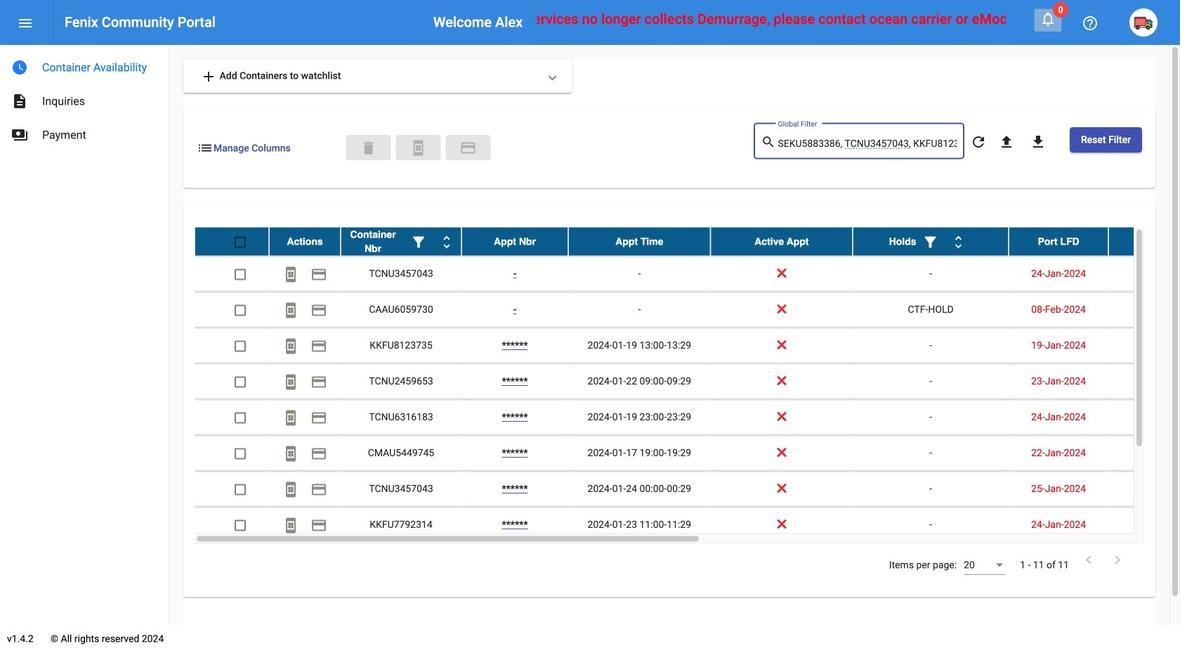 Task type: locate. For each thing, give the bounding box(es) containing it.
column header
[[269, 227, 341, 256], [341, 227, 462, 256], [462, 227, 569, 256], [569, 227, 711, 256], [711, 227, 853, 256], [853, 227, 1009, 256], [1009, 227, 1109, 256], [1109, 227, 1181, 256]]

9 row from the top
[[195, 507, 1181, 543]]

5 row from the top
[[195, 364, 1181, 400]]

grid
[[195, 227, 1181, 544]]

no color image
[[1040, 11, 1057, 27], [17, 15, 34, 31], [1082, 15, 1099, 31], [11, 59, 28, 76], [11, 127, 28, 143], [971, 133, 988, 150], [999, 133, 1016, 150], [1030, 133, 1047, 150], [762, 134, 778, 151], [460, 140, 477, 156], [411, 234, 427, 250], [283, 266, 299, 283], [311, 266, 328, 283], [311, 302, 328, 319], [283, 374, 299, 390], [283, 409, 299, 426], [311, 409, 328, 426], [311, 445, 328, 462], [283, 481, 299, 498], [311, 481, 328, 498], [311, 517, 328, 534], [1081, 551, 1098, 568], [1110, 551, 1127, 568]]

4 row from the top
[[195, 328, 1181, 364]]

8 row from the top
[[195, 471, 1181, 507]]

row
[[195, 227, 1181, 256], [195, 256, 1181, 292], [195, 292, 1181, 328], [195, 328, 1181, 364], [195, 364, 1181, 400], [195, 400, 1181, 436], [195, 436, 1181, 471], [195, 471, 1181, 507], [195, 507, 1181, 543]]

2 column header from the left
[[341, 227, 462, 256]]

cell
[[1109, 256, 1181, 291], [1109, 292, 1181, 327], [1109, 328, 1181, 363], [1109, 364, 1181, 399], [1109, 400, 1181, 435], [1109, 436, 1181, 471], [1109, 471, 1181, 506], [1109, 507, 1181, 542]]

navigation
[[0, 45, 169, 152]]

no color image
[[200, 68, 217, 85], [11, 93, 28, 110], [197, 140, 214, 156], [410, 140, 427, 156], [439, 234, 455, 250], [923, 234, 939, 250], [951, 234, 968, 250], [283, 302, 299, 319], [283, 338, 299, 355], [311, 338, 328, 355], [311, 374, 328, 390], [283, 445, 299, 462], [283, 517, 299, 534]]

6 row from the top
[[195, 400, 1181, 436]]



Task type: describe. For each thing, give the bounding box(es) containing it.
delete image
[[360, 140, 377, 156]]

3 cell from the top
[[1109, 328, 1181, 363]]

5 cell from the top
[[1109, 400, 1181, 435]]

2 cell from the top
[[1109, 292, 1181, 327]]

6 column header from the left
[[853, 227, 1009, 256]]

3 column header from the left
[[462, 227, 569, 256]]

7 cell from the top
[[1109, 471, 1181, 506]]

5 column header from the left
[[711, 227, 853, 256]]

2 row from the top
[[195, 256, 1181, 292]]

3 row from the top
[[195, 292, 1181, 328]]

1 column header from the left
[[269, 227, 341, 256]]

8 cell from the top
[[1109, 507, 1181, 542]]

1 cell from the top
[[1109, 256, 1181, 291]]

6 cell from the top
[[1109, 436, 1181, 471]]

8 column header from the left
[[1109, 227, 1181, 256]]

7 column header from the left
[[1009, 227, 1109, 256]]

4 column header from the left
[[569, 227, 711, 256]]

4 cell from the top
[[1109, 364, 1181, 399]]

1 row from the top
[[195, 227, 1181, 256]]

Global Watchlist Filter field
[[778, 138, 958, 149]]

7 row from the top
[[195, 436, 1181, 471]]



Task type: vqa. For each thing, say whether or not it's contained in the screenshot.
holds
no



